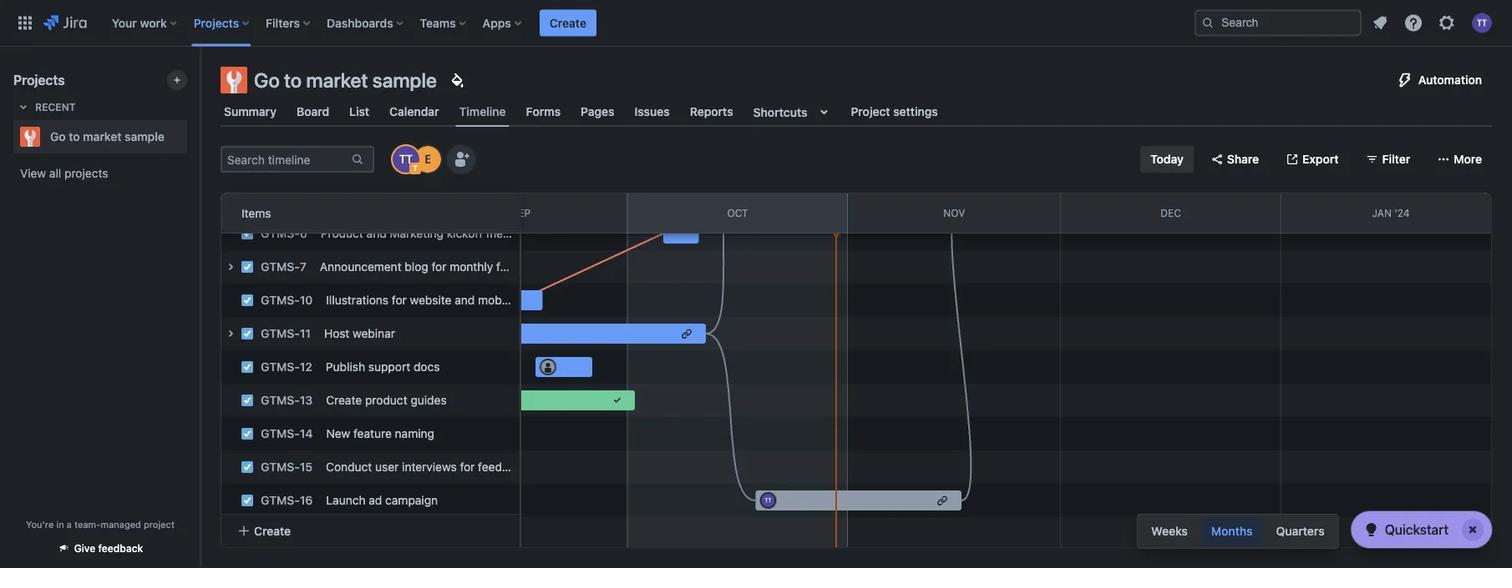 Task type: vqa. For each thing, say whether or not it's contained in the screenshot.


Task type: locate. For each thing, give the bounding box(es) containing it.
gtms- up gtms-6
[[261, 193, 300, 207]]

task image left gtms-7
[[241, 261, 254, 274]]

gtms- for 11
[[261, 327, 300, 341]]

task image for gtms-16
[[241, 495, 254, 508]]

give
[[74, 543, 95, 555]]

create button right 'apps' dropdown button
[[540, 10, 596, 36]]

feature down meeting
[[496, 260, 535, 274]]

create left 17
[[254, 525, 291, 538]]

filter
[[1382, 152, 1410, 166]]

tab list
[[211, 97, 1502, 127]]

illustrations
[[326, 294, 389, 307]]

2 cell from the top
[[221, 317, 520, 351]]

1 vertical spatial projects
[[13, 72, 65, 88]]

share
[[1227, 152, 1259, 166]]

show child issues image for gtms-11
[[221, 324, 241, 344]]

1 vertical spatial create button
[[227, 517, 514, 547]]

cell containing gtms-11
[[221, 317, 520, 351]]

market up view all projects link
[[83, 130, 122, 144]]

row
[[221, 217, 530, 251], [212, 246, 581, 284], [212, 280, 537, 317], [212, 313, 520, 351], [212, 347, 520, 384], [212, 380, 520, 418], [212, 414, 520, 451], [212, 447, 528, 485], [212, 480, 520, 518]]

task image left gtms-10
[[241, 294, 254, 307]]

1 task image from the top
[[241, 194, 254, 207]]

1 horizontal spatial projects
[[194, 16, 239, 30]]

create project image
[[170, 74, 184, 87]]

0 horizontal spatial projects
[[13, 72, 65, 88]]

kickoff
[[447, 227, 483, 241]]

new
[[326, 427, 350, 441]]

0 horizontal spatial go to market sample
[[50, 130, 164, 144]]

4 task image from the top
[[241, 495, 254, 508]]

go to market sample up view all projects link
[[50, 130, 164, 144]]

task image up show child issues image
[[241, 495, 254, 508]]

1 vertical spatial cell
[[221, 317, 520, 351]]

today button
[[1140, 146, 1194, 173]]

10 gtms- from the top
[[261, 494, 300, 508]]

task image left gtms-2
[[241, 194, 254, 207]]

9 gtms- from the top
[[261, 461, 300, 475]]

sample left add to starred icon
[[125, 130, 164, 144]]

banner
[[0, 0, 1512, 47]]

11 gtms- from the top
[[261, 528, 300, 541]]

task image left "gtms-12" link
[[241, 361, 254, 374]]

5 gtms- from the top
[[261, 327, 300, 341]]

teams button
[[415, 10, 473, 36]]

0 vertical spatial feedback
[[478, 461, 528, 475]]

0 vertical spatial show child issues image
[[221, 257, 241, 277]]

1 horizontal spatial feedback
[[478, 461, 528, 475]]

gtms-12 link
[[261, 360, 312, 374]]

row down announcement
[[212, 280, 537, 317]]

gtms-15 link
[[261, 461, 313, 475]]

cell down marketing
[[221, 251, 581, 284]]

0 horizontal spatial feature
[[353, 427, 392, 441]]

and down approvals
[[366, 227, 387, 241]]

0 horizontal spatial go
[[50, 130, 66, 144]]

2 horizontal spatial for
[[460, 461, 475, 475]]

row containing gtms-7
[[212, 246, 581, 284]]

1 vertical spatial for
[[392, 294, 407, 307]]

1 horizontal spatial to
[[284, 69, 302, 92]]

ad
[[369, 494, 382, 508]]

gtms-2
[[261, 193, 307, 207]]

show child issues image left gtms-11 on the bottom left of page
[[221, 324, 241, 344]]

for right blog
[[432, 260, 447, 274]]

0 horizontal spatial feedback
[[98, 543, 143, 555]]

create right 'apps' dropdown button
[[550, 16, 586, 30]]

4 task image from the top
[[241, 394, 254, 408]]

2 gtms- from the top
[[261, 227, 300, 241]]

task image left gtms-17 link
[[241, 528, 254, 541]]

0 vertical spatial go
[[254, 69, 280, 92]]

row down product
[[212, 414, 520, 451]]

row containing gtms-14
[[212, 414, 520, 451]]

project
[[144, 520, 175, 530]]

project settings
[[851, 105, 938, 119]]

1 horizontal spatial create button
[[540, 10, 596, 36]]

0 vertical spatial go to market sample
[[254, 69, 437, 92]]

terry turtle image
[[393, 146, 419, 173]]

1 show child issues image from the top
[[221, 257, 241, 277]]

timeline
[[459, 105, 506, 118]]

today
[[1150, 152, 1184, 166]]

gtms-10
[[261, 294, 313, 307]]

1 vertical spatial feedback
[[98, 543, 143, 555]]

market up list
[[306, 69, 368, 92]]

projects up sidebar navigation image
[[194, 16, 239, 30]]

row down new feature naming
[[212, 447, 528, 485]]

dashboards button
[[322, 10, 410, 36]]

gtms-7 link
[[261, 260, 306, 274]]

show child issues image left gtms-7
[[221, 257, 241, 277]]

quickstart
[[1385, 523, 1449, 538]]

gtms- for 16
[[261, 494, 300, 508]]

filters
[[266, 16, 300, 30]]

gtms- down gtms-6
[[261, 260, 300, 274]]

task image for gtms-13
[[241, 394, 254, 408]]

projects button
[[189, 10, 256, 36]]

dec
[[1161, 207, 1181, 219]]

feedback inside 'row'
[[478, 461, 528, 475]]

jira image
[[43, 13, 87, 33], [43, 13, 87, 33]]

go to market sample up list
[[254, 69, 437, 92]]

you're
[[26, 520, 54, 530]]

0 horizontal spatial and
[[366, 227, 387, 241]]

gtms- up gtms-12 on the bottom left of the page
[[261, 327, 300, 341]]

2 vertical spatial create
[[254, 525, 291, 538]]

Search timeline text field
[[222, 148, 349, 171]]

to up board
[[284, 69, 302, 92]]

all
[[49, 167, 61, 180]]

gtms- inside cell
[[261, 528, 300, 541]]

2 task image from the top
[[241, 261, 254, 274]]

show child issues image
[[221, 257, 241, 277], [221, 324, 241, 344]]

sample up calendar
[[372, 69, 437, 92]]

gtms- up gtms-17 link
[[261, 494, 300, 508]]

gtms- down gtms-12 on the bottom left of the page
[[261, 394, 300, 408]]

5 task image from the top
[[241, 428, 254, 441]]

go
[[254, 69, 280, 92], [50, 130, 66, 144]]

cell for 'row' containing gtms-7
[[221, 251, 581, 284]]

1 vertical spatial create
[[326, 394, 362, 408]]

banner containing your work
[[0, 0, 1512, 47]]

row down marketing
[[212, 246, 581, 284]]

projects
[[194, 16, 239, 30], [13, 72, 65, 88]]

gtms- down gtms-11 link
[[261, 360, 300, 374]]

gtms- for 12
[[261, 360, 300, 374]]

gtms- down gtms-7 link
[[261, 294, 300, 307]]

7 gtms- from the top
[[261, 394, 300, 408]]

column header
[[195, 194, 415, 233]]

8 gtms- from the top
[[261, 427, 300, 441]]

forms link
[[523, 97, 564, 127]]

host webinar
[[324, 327, 395, 341]]

go down recent
[[50, 130, 66, 144]]

docs
[[414, 360, 440, 374]]

1 gtms- from the top
[[261, 193, 300, 207]]

0 vertical spatial create
[[550, 16, 586, 30]]

task image down "items"
[[241, 227, 254, 241]]

cell containing gtms-7
[[221, 251, 581, 284]]

publish
[[326, 360, 365, 374]]

2
[[300, 193, 307, 207]]

sample
[[372, 69, 437, 92], [125, 130, 164, 144]]

create button inside primary element
[[540, 10, 596, 36]]

Search field
[[1195, 10, 1362, 36]]

apps
[[483, 16, 511, 30]]

1 vertical spatial sample
[[125, 130, 164, 144]]

app
[[517, 294, 537, 307]]

feedback down managed
[[98, 543, 143, 555]]

row containing gtms-6
[[221, 217, 530, 251]]

gtms-6 link
[[261, 227, 307, 241]]

gtms-14 link
[[261, 427, 313, 441]]

check image
[[1361, 520, 1381, 541]]

product
[[321, 227, 363, 241]]

export button
[[1276, 146, 1349, 173]]

1 horizontal spatial feature
[[496, 260, 535, 274]]

task image left gtms-13 link
[[241, 394, 254, 408]]

product and marketing kickoff meeting
[[321, 227, 530, 241]]

weeks
[[1151, 525, 1188, 539]]

0 horizontal spatial create
[[254, 525, 291, 538]]

0 vertical spatial cell
[[221, 251, 581, 284]]

2 task image from the top
[[241, 327, 254, 341]]

gtms- down gtms-16 link
[[261, 528, 300, 541]]

gtms- for 2
[[261, 193, 300, 207]]

give feedback
[[74, 543, 143, 555]]

3 task image from the top
[[241, 361, 254, 374]]

row down publish support docs
[[212, 380, 520, 418]]

gtms- down "items"
[[261, 227, 300, 241]]

17
[[300, 528, 312, 541]]

announcement
[[320, 260, 402, 274]]

3 task image from the top
[[241, 294, 254, 307]]

go to market sample link
[[13, 120, 180, 154]]

feature right new
[[353, 427, 392, 441]]

and
[[366, 227, 387, 241], [455, 294, 475, 307]]

calendar link
[[386, 97, 442, 127]]

for left website at left
[[392, 294, 407, 307]]

row down illustrations
[[212, 313, 520, 351]]

row containing gtms-13
[[212, 380, 520, 418]]

search image
[[1201, 16, 1215, 30]]

weeks button
[[1141, 519, 1198, 546]]

quarters button
[[1266, 519, 1335, 546]]

1 horizontal spatial sample
[[372, 69, 437, 92]]

row containing gtms-10
[[212, 280, 537, 317]]

tab list containing timeline
[[211, 97, 1502, 127]]

apps button
[[478, 10, 528, 36]]

row down the conduct
[[212, 480, 520, 518]]

'24
[[1394, 207, 1410, 219]]

gtms-6
[[261, 227, 307, 241]]

go up summary
[[254, 69, 280, 92]]

4 gtms- from the top
[[261, 294, 300, 307]]

projects
[[64, 167, 108, 180]]

jan
[[1372, 207, 1392, 219]]

0 vertical spatial for
[[432, 260, 447, 274]]

marketing
[[390, 227, 444, 241]]

1 task image from the top
[[241, 227, 254, 241]]

feedback inside 'button'
[[98, 543, 143, 555]]

row containing gtms-15
[[212, 447, 528, 485]]

add people image
[[451, 150, 471, 170]]

create button down "ad" at bottom
[[227, 517, 514, 547]]

mobile
[[478, 294, 514, 307]]

calendar
[[389, 105, 439, 119]]

row group
[[212, 117, 581, 569]]

2 horizontal spatial create
[[550, 16, 586, 30]]

for right interviews
[[460, 461, 475, 475]]

1 vertical spatial market
[[83, 130, 122, 144]]

5 task image from the top
[[241, 528, 254, 541]]

0 vertical spatial market
[[306, 69, 368, 92]]

1 vertical spatial show child issues image
[[221, 324, 241, 344]]

cell for 'row' containing gtms-11
[[221, 317, 520, 351]]

host
[[324, 327, 350, 341]]

row down host webinar
[[212, 347, 520, 384]]

feature
[[496, 260, 535, 274], [353, 427, 392, 441]]

oct
[[727, 207, 748, 219]]

approvals
[[343, 193, 395, 207]]

list
[[349, 105, 369, 119]]

list link
[[346, 97, 373, 127]]

eloisefrancis23 image
[[414, 146, 441, 173]]

1 vertical spatial and
[[455, 294, 475, 307]]

column header inside timeline grid
[[195, 194, 415, 233]]

cell up publish support docs
[[221, 317, 520, 351]]

0 horizontal spatial market
[[83, 130, 122, 144]]

1 horizontal spatial go to market sample
[[254, 69, 437, 92]]

help image
[[1403, 13, 1424, 33]]

0 vertical spatial feature
[[496, 260, 535, 274]]

task image for gtms-14
[[241, 428, 254, 441]]

2 show child issues image from the top
[[221, 324, 241, 344]]

feedback right interviews
[[478, 461, 528, 475]]

primary element
[[10, 0, 1195, 46]]

0 horizontal spatial sample
[[125, 130, 164, 144]]

task image
[[241, 194, 254, 207], [241, 327, 254, 341], [241, 361, 254, 374], [241, 495, 254, 508], [241, 528, 254, 541]]

to down recent
[[69, 130, 80, 144]]

launch ad campaign
[[326, 494, 438, 508]]

task image left gtms-11 on the bottom left of page
[[241, 327, 254, 341]]

0 horizontal spatial create button
[[227, 517, 514, 547]]

0 vertical spatial create button
[[540, 10, 596, 36]]

gtms- up gtms-16
[[261, 461, 300, 475]]

row down approvals
[[221, 217, 530, 251]]

6 task image from the top
[[241, 461, 254, 475]]

task image left 'gtms-14' link
[[241, 428, 254, 441]]

sidebar navigation image
[[182, 67, 219, 100]]

summary link
[[221, 97, 280, 127]]

and left mobile
[[455, 294, 475, 307]]

task image for gtms-12
[[241, 361, 254, 374]]

gtms-16
[[261, 494, 313, 508]]

0 vertical spatial projects
[[194, 16, 239, 30]]

settings image
[[1437, 13, 1457, 33]]

0 vertical spatial sample
[[372, 69, 437, 92]]

0 vertical spatial to
[[284, 69, 302, 92]]

cell
[[221, 251, 581, 284], [221, 317, 520, 351]]

projects up collapse recent projects image
[[13, 72, 65, 88]]

1 horizontal spatial create
[[326, 394, 362, 408]]

feedback
[[478, 461, 528, 475], [98, 543, 143, 555]]

1 cell from the top
[[221, 251, 581, 284]]

task image left gtms-15
[[241, 461, 254, 475]]

gtms- up gtms-15
[[261, 427, 300, 441]]

create product guides
[[326, 394, 447, 408]]

0 horizontal spatial for
[[392, 294, 407, 307]]

task image
[[241, 227, 254, 241], [241, 261, 254, 274], [241, 294, 254, 307], [241, 394, 254, 408], [241, 428, 254, 441], [241, 461, 254, 475]]

create down publish
[[326, 394, 362, 408]]

1 vertical spatial to
[[69, 130, 80, 144]]

create button
[[540, 10, 596, 36], [227, 517, 514, 547]]

6 gtms- from the top
[[261, 360, 300, 374]]

go to market sample
[[254, 69, 437, 92], [50, 130, 164, 144]]

pages link
[[577, 97, 618, 127]]

user
[[375, 461, 399, 475]]

3 gtms- from the top
[[261, 260, 300, 274]]

view
[[20, 167, 46, 180]]



Task type: describe. For each thing, give the bounding box(es) containing it.
row containing gtms-11
[[212, 313, 520, 351]]

gtms- for 6
[[261, 227, 300, 241]]

gtms-14
[[261, 427, 313, 441]]

1 vertical spatial feature
[[353, 427, 392, 441]]

task image for gtms-11
[[241, 327, 254, 341]]

publish support docs
[[326, 360, 440, 374]]

11
[[300, 327, 311, 341]]

collapse recent projects image
[[13, 97, 33, 117]]

get
[[320, 193, 340, 207]]

gtms-13
[[261, 394, 313, 408]]

gtms- for 7
[[261, 260, 300, 274]]

managed
[[101, 520, 141, 530]]

project
[[851, 105, 890, 119]]

illustrations for website and mobile app
[[326, 294, 537, 307]]

gtms-17 cell
[[221, 518, 520, 551]]

timeline grid
[[195, 76, 1501, 569]]

give feedback button
[[47, 536, 153, 563]]

teams
[[420, 16, 456, 30]]

task image for gtms-6
[[241, 227, 254, 241]]

your work
[[112, 16, 167, 30]]

dashboards
[[327, 16, 393, 30]]

6
[[300, 227, 307, 241]]

2 vertical spatial for
[[460, 461, 475, 475]]

1 horizontal spatial and
[[455, 294, 475, 307]]

gtms-17
[[261, 528, 312, 541]]

view all projects link
[[13, 159, 187, 189]]

launch
[[326, 494, 366, 508]]

share button
[[1200, 146, 1269, 173]]

automation image
[[1395, 70, 1415, 90]]

project settings link
[[848, 97, 941, 127]]

show child issues image
[[221, 525, 241, 545]]

positioning
[[415, 193, 474, 207]]

team-
[[74, 520, 101, 530]]

1 horizontal spatial for
[[432, 260, 447, 274]]

1 horizontal spatial go
[[254, 69, 280, 92]]

add to starred image
[[182, 127, 202, 147]]

issues
[[635, 105, 670, 119]]

view all projects
[[20, 167, 108, 180]]

board
[[297, 105, 329, 119]]

task image for gtms-10
[[241, 294, 254, 307]]

support
[[368, 360, 410, 374]]

automation button
[[1385, 67, 1492, 94]]

gtms-15
[[261, 461, 313, 475]]

meeting
[[486, 227, 530, 241]]

you're in a team-managed project
[[26, 520, 175, 530]]

updates
[[538, 260, 581, 274]]

guides
[[411, 394, 447, 408]]

create inside primary element
[[550, 16, 586, 30]]

announcement blog for monthly feature updates
[[320, 260, 581, 274]]

1 vertical spatial go
[[50, 130, 66, 144]]

webinar
[[353, 327, 395, 341]]

sample inside go to market sample link
[[125, 130, 164, 144]]

gtms-10 link
[[261, 294, 313, 307]]

14
[[300, 427, 313, 441]]

summary
[[224, 105, 276, 119]]

items
[[241, 206, 271, 220]]

your work button
[[107, 10, 184, 36]]

your
[[112, 16, 137, 30]]

reports link
[[686, 97, 737, 127]]

projects inside dropdown button
[[194, 16, 239, 30]]

gtms- for 17
[[261, 528, 300, 541]]

task image for gtms-17
[[241, 528, 254, 541]]

on
[[398, 193, 412, 207]]

appswitcher icon image
[[15, 13, 35, 33]]

notifications image
[[1370, 13, 1390, 33]]

jan '24
[[1372, 207, 1410, 219]]

issues link
[[631, 97, 673, 127]]

automation
[[1418, 73, 1482, 87]]

0 vertical spatial and
[[366, 227, 387, 241]]

set background color image
[[447, 70, 467, 90]]

filter button
[[1355, 146, 1420, 173]]

forms
[[526, 105, 561, 119]]

task image for gtms-15
[[241, 461, 254, 475]]

nov
[[943, 207, 965, 219]]

10
[[300, 294, 313, 307]]

conduct
[[326, 461, 372, 475]]

gtms-12
[[261, 360, 312, 374]]

1 horizontal spatial market
[[306, 69, 368, 92]]

row containing gtms-16
[[212, 480, 520, 518]]

gtms- for 10
[[261, 294, 300, 307]]

more
[[1454, 152, 1482, 166]]

campaign
[[385, 494, 438, 508]]

monthly
[[450, 260, 493, 274]]

product
[[365, 394, 407, 408]]

12
[[300, 360, 312, 374]]

shortcuts
[[753, 105, 807, 119]]

filters button
[[261, 10, 317, 36]]

gtms-17 link
[[261, 528, 312, 541]]

new feature naming
[[326, 427, 434, 441]]

show child issues image for gtms-7
[[221, 257, 241, 277]]

task image for gtms-2
[[241, 194, 254, 207]]

0 horizontal spatial to
[[69, 130, 80, 144]]

your profile and settings image
[[1472, 13, 1492, 33]]

gtms-2 link
[[261, 193, 307, 207]]

settings
[[893, 105, 938, 119]]

task image for gtms-7
[[241, 261, 254, 274]]

reports
[[690, 105, 733, 119]]

row group containing gtms-2
[[212, 117, 581, 569]]

conduct user interviews for feedback
[[326, 461, 528, 475]]

gtms- for 14
[[261, 427, 300, 441]]

dismiss quickstart image
[[1459, 517, 1486, 544]]

in
[[56, 520, 64, 530]]

a
[[67, 520, 72, 530]]

months
[[1211, 525, 1253, 539]]

website
[[410, 294, 452, 307]]

create inside 'row'
[[326, 394, 362, 408]]

interviews
[[402, 461, 457, 475]]

quarters
[[1276, 525, 1325, 539]]

row containing gtms-12
[[212, 347, 520, 384]]

gtms- for 15
[[261, 461, 300, 475]]

items row group
[[221, 193, 520, 234]]

gtms- for 13
[[261, 394, 300, 408]]

13
[[300, 394, 313, 408]]

1 vertical spatial go to market sample
[[50, 130, 164, 144]]



